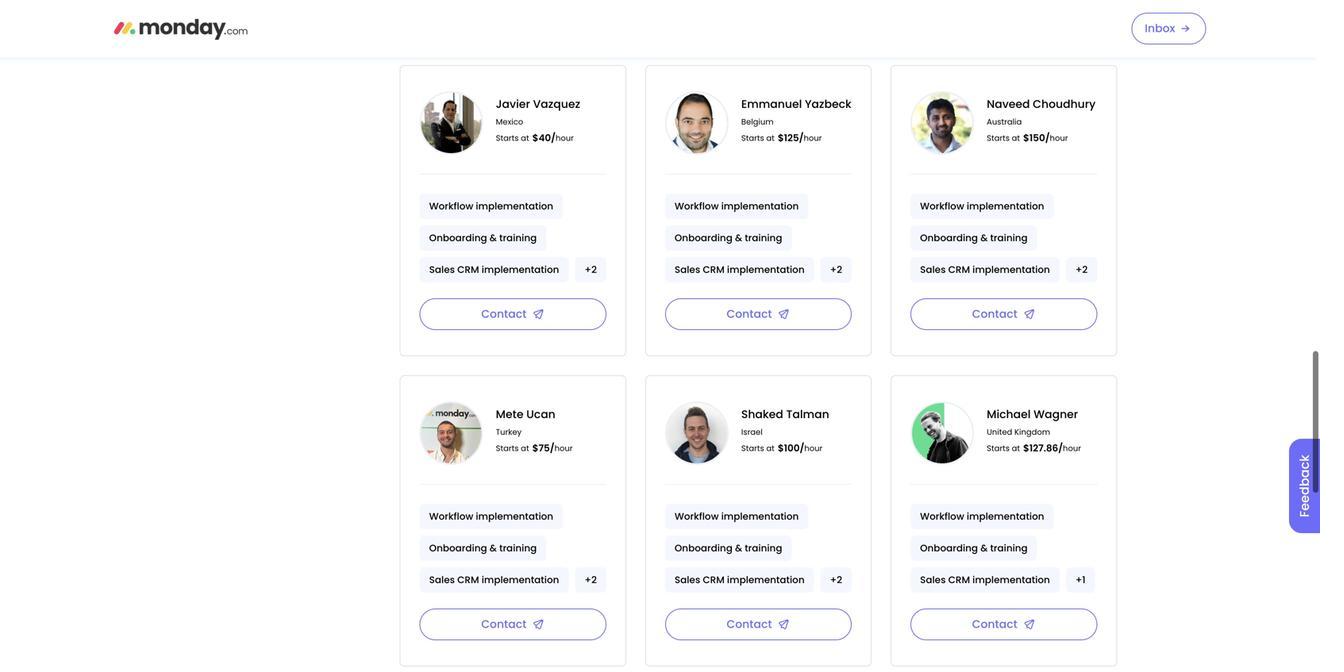 Task type: describe. For each thing, give the bounding box(es) containing it.
workflow for emmanuel
[[675, 200, 719, 213]]

contact for michael wagner
[[973, 617, 1018, 633]]

naveed choudhury image
[[911, 91, 974, 155]]

+2 for mete ucan
[[585, 574, 597, 587]]

training for emmanuel
[[745, 231, 783, 245]]

vazquez
[[533, 96, 581, 112]]

michael wagner image
[[911, 402, 974, 465]]

contact button for emmanuel
[[665, 299, 852, 330]]

$100/
[[778, 442, 805, 455]]

workflow implementation for mete
[[429, 510, 554, 523]]

+2 for naveed choudhury
[[1076, 263, 1088, 276]]

kingdom
[[1015, 427, 1051, 438]]

feedback link
[[1290, 439, 1321, 534]]

united
[[987, 427, 1013, 438]]

michael
[[987, 407, 1031, 422]]

hour for choudhury
[[1050, 133, 1068, 144]]

$125/
[[778, 131, 804, 145]]

belgium
[[742, 116, 774, 127]]

starts for emmanuel yazbeck
[[742, 133, 765, 144]]

at for naveed
[[1012, 133, 1020, 144]]

sales crm implementation for mete
[[429, 574, 559, 587]]

training for mete
[[499, 542, 537, 555]]

sales crm implementation for michael
[[920, 574, 1050, 587]]

onboarding for michael
[[920, 542, 978, 555]]

turkey
[[496, 427, 522, 438]]

& for mete
[[490, 542, 497, 555]]

& for shaked
[[735, 542, 743, 555]]

+2 for javier vazquez
[[585, 263, 597, 276]]

naveed choudhury australia starts at $150/ hour
[[987, 96, 1096, 145]]

shaked talman israel starts at $100/ hour
[[742, 407, 830, 455]]

workflow implementation for shaked
[[675, 510, 799, 523]]

workflow for naveed
[[920, 200, 965, 213]]

workflow implementation for emmanuel
[[675, 200, 799, 213]]

onboarding & training for naveed choudhury
[[920, 231, 1028, 245]]

$40/
[[533, 131, 556, 145]]

mete ucan image
[[420, 402, 483, 465]]

& for emmanuel
[[735, 231, 743, 245]]

onboarding & training for michael wagner
[[920, 542, 1028, 555]]

training for javier
[[499, 231, 537, 245]]

contact button for javier
[[420, 299, 607, 330]]

hour inside michael wagner united kingdom starts at $127.86/ hour
[[1063, 443, 1082, 454]]

hour for vazquez
[[556, 133, 574, 144]]

shaked
[[742, 407, 784, 422]]

javier vazquez mexico starts at $40/ hour
[[496, 96, 581, 145]]

feedback
[[1296, 455, 1314, 518]]

talman
[[787, 407, 830, 422]]

& for michael
[[981, 542, 988, 555]]

michael wagner united kingdom starts at $127.86/ hour
[[987, 407, 1082, 455]]

hour for yazbeck
[[804, 133, 822, 144]]

workflow implementation for javier
[[429, 200, 554, 213]]

shaked talman image
[[665, 402, 729, 465]]

$75/
[[533, 442, 555, 455]]

at for shaked
[[767, 443, 775, 454]]

contact button for naveed
[[911, 299, 1098, 330]]

onboarding & training for shaked talman
[[675, 542, 783, 555]]

starts for mete ucan
[[496, 443, 519, 454]]

mete
[[496, 407, 524, 422]]

contact for emmanuel yazbeck
[[727, 307, 772, 322]]

onboarding for mete
[[429, 542, 487, 555]]

crm for javier vazquez
[[458, 263, 479, 276]]

sales for javier
[[429, 263, 455, 276]]

australia
[[987, 116, 1022, 127]]

at inside michael wagner united kingdom starts at $127.86/ hour
[[1012, 443, 1020, 454]]

starts for naveed choudhury
[[987, 133, 1010, 144]]

& for naveed
[[981, 231, 988, 245]]

onboarding for javier
[[429, 231, 487, 245]]

sales crm implementation for javier
[[429, 263, 559, 276]]

choudhury
[[1033, 96, 1096, 112]]

at for javier
[[521, 133, 529, 144]]

starts for javier vazquez
[[496, 133, 519, 144]]

sales for emmanuel
[[675, 263, 701, 276]]

contact for shaked talman
[[727, 617, 772, 633]]



Task type: locate. For each thing, give the bounding box(es) containing it.
hour inside "mete ucan turkey starts at $75/ hour"
[[555, 443, 573, 454]]

contact button for mete
[[420, 609, 607, 641]]

&
[[490, 231, 497, 245], [735, 231, 743, 245], [981, 231, 988, 245], [490, 542, 497, 555], [735, 542, 743, 555], [981, 542, 988, 555]]

hour down ucan
[[555, 443, 573, 454]]

workflow for shaked
[[675, 510, 719, 523]]

at down "australia"
[[1012, 133, 1020, 144]]

hour inside emmanuel yazbeck belgium starts at $125/ hour
[[804, 133, 822, 144]]

sales for mete
[[429, 574, 455, 587]]

onboarding & training for mete ucan
[[429, 542, 537, 555]]

inbox button
[[1132, 13, 1207, 44]]

emmanuel yazbeck belgium starts at $125/ hour
[[742, 96, 852, 145]]

starts down "united" at right bottom
[[987, 443, 1010, 454]]

wagner
[[1034, 407, 1079, 422]]

starts down turkey
[[496, 443, 519, 454]]

monday logo image
[[114, 12, 248, 45]]

contact
[[481, 307, 527, 322], [727, 307, 772, 322], [973, 307, 1018, 322], [481, 617, 527, 633], [727, 617, 772, 633], [973, 617, 1018, 633]]

crm for mete ucan
[[458, 574, 479, 587]]

$150/
[[1024, 131, 1050, 145]]

hour for talman
[[805, 443, 823, 454]]

contact for naveed choudhury
[[973, 307, 1018, 322]]

at inside "mete ucan turkey starts at $75/ hour"
[[521, 443, 529, 454]]

starts inside the shaked talman israel starts at $100/ hour
[[742, 443, 765, 454]]

contact for javier vazquez
[[481, 307, 527, 322]]

starts
[[496, 133, 519, 144], [742, 133, 765, 144], [987, 133, 1010, 144], [496, 443, 519, 454], [742, 443, 765, 454], [987, 443, 1010, 454]]

starts inside emmanuel yazbeck belgium starts at $125/ hour
[[742, 133, 765, 144]]

hour
[[556, 133, 574, 144], [804, 133, 822, 144], [1050, 133, 1068, 144], [555, 443, 573, 454], [805, 443, 823, 454], [1063, 443, 1082, 454]]

workflow for michael
[[920, 510, 965, 523]]

$127.86/
[[1024, 442, 1063, 455]]

training for michael
[[991, 542, 1028, 555]]

hour for ucan
[[555, 443, 573, 454]]

contact button
[[420, 299, 607, 330], [665, 299, 852, 330], [911, 299, 1098, 330], [420, 609, 607, 641], [665, 609, 852, 641], [911, 609, 1098, 641]]

workflow implementation for naveed
[[920, 200, 1045, 213]]

ucan
[[527, 407, 556, 422]]

at down "united" at right bottom
[[1012, 443, 1020, 454]]

at
[[521, 133, 529, 144], [767, 133, 775, 144], [1012, 133, 1020, 144], [521, 443, 529, 454], [767, 443, 775, 454], [1012, 443, 1020, 454]]

sales crm implementation for shaked
[[675, 574, 805, 587]]

onboarding for naveed
[[920, 231, 978, 245]]

starts down mexico
[[496, 133, 519, 144]]

contact button for shaked
[[665, 609, 852, 641]]

starts for shaked talman
[[742, 443, 765, 454]]

at for mete
[[521, 443, 529, 454]]

workflow implementation for michael
[[920, 510, 1045, 523]]

hour inside the shaked talman israel starts at $100/ hour
[[805, 443, 823, 454]]

hour inside naveed choudhury australia starts at $150/ hour
[[1050, 133, 1068, 144]]

at inside naveed choudhury australia starts at $150/ hour
[[1012, 133, 1020, 144]]

training for shaked
[[745, 542, 783, 555]]

sales crm implementation
[[429, 263, 559, 276], [675, 263, 805, 276], [920, 263, 1050, 276], [429, 574, 559, 587], [675, 574, 805, 587], [920, 574, 1050, 587]]

sales
[[429, 263, 455, 276], [675, 263, 701, 276], [920, 263, 946, 276], [429, 574, 455, 587], [675, 574, 701, 587], [920, 574, 946, 587]]

at inside the shaked talman israel starts at $100/ hour
[[767, 443, 775, 454]]

hour down choudhury
[[1050, 133, 1068, 144]]

starts down israel
[[742, 443, 765, 454]]

starts inside "mete ucan turkey starts at $75/ hour"
[[496, 443, 519, 454]]

onboarding for shaked
[[675, 542, 733, 555]]

contact button for michael
[[911, 609, 1098, 641]]

hour down yazbeck
[[804, 133, 822, 144]]

crm
[[458, 263, 479, 276], [703, 263, 725, 276], [949, 263, 970, 276], [458, 574, 479, 587], [703, 574, 725, 587], [949, 574, 970, 587]]

onboarding
[[429, 231, 487, 245], [675, 231, 733, 245], [920, 231, 978, 245], [429, 542, 487, 555], [675, 542, 733, 555], [920, 542, 978, 555]]

hour down wagner
[[1063, 443, 1082, 454]]

at for emmanuel
[[767, 133, 775, 144]]

at left $100/
[[767, 443, 775, 454]]

starts inside naveed choudhury australia starts at $150/ hour
[[987, 133, 1010, 144]]

+1
[[1076, 574, 1086, 587]]

yazbeck
[[805, 96, 852, 112]]

hour down talman
[[805, 443, 823, 454]]

+2 for shaked talman
[[830, 574, 843, 587]]

crm for michael wagner
[[949, 574, 970, 587]]

crm for naveed choudhury
[[949, 263, 970, 276]]

sales for michael
[[920, 574, 946, 587]]

starts inside javier vazquez mexico starts at $40/ hour
[[496, 133, 519, 144]]

mexico
[[496, 116, 523, 127]]

inbox
[[1145, 21, 1176, 36]]

contact for mete ucan
[[481, 617, 527, 633]]

onboarding & training for emmanuel yazbeck
[[675, 231, 783, 245]]

+2 for emmanuel yazbeck
[[830, 263, 843, 276]]

sales for shaked
[[675, 574, 701, 587]]

crm for emmanuel yazbeck
[[703, 263, 725, 276]]

sales crm implementation for naveed
[[920, 263, 1050, 276]]

& for javier
[[490, 231, 497, 245]]

starts inside michael wagner united kingdom starts at $127.86/ hour
[[987, 443, 1010, 454]]

sales for naveed
[[920, 263, 946, 276]]

javier
[[496, 96, 530, 112]]

implementation
[[476, 200, 554, 213], [722, 200, 799, 213], [967, 200, 1045, 213], [482, 263, 559, 276], [727, 263, 805, 276], [973, 263, 1050, 276], [476, 510, 554, 523], [722, 510, 799, 523], [967, 510, 1045, 523], [482, 574, 559, 587], [727, 574, 805, 587], [973, 574, 1050, 587]]

hour inside javier vazquez mexico starts at $40/ hour
[[556, 133, 574, 144]]

workflow for mete
[[429, 510, 474, 523]]

at left the $40/
[[521, 133, 529, 144]]

at left the $125/
[[767, 133, 775, 144]]

naveed
[[987, 96, 1030, 112]]

starts down "australia"
[[987, 133, 1010, 144]]

israel
[[742, 427, 763, 438]]

at left $75/
[[521, 443, 529, 454]]

+2
[[585, 263, 597, 276], [830, 263, 843, 276], [1076, 263, 1088, 276], [585, 574, 597, 587], [830, 574, 843, 587]]

at inside javier vazquez mexico starts at $40/ hour
[[521, 133, 529, 144]]

onboarding for emmanuel
[[675, 231, 733, 245]]

mete ucan turkey starts at $75/ hour
[[496, 407, 573, 455]]

training
[[499, 231, 537, 245], [745, 231, 783, 245], [991, 231, 1028, 245], [499, 542, 537, 555], [745, 542, 783, 555], [991, 542, 1028, 555]]

sales crm implementation for emmanuel
[[675, 263, 805, 276]]

emmanuel yazbeck image
[[665, 91, 729, 155]]

hour down vazquez
[[556, 133, 574, 144]]

at inside emmanuel yazbeck belgium starts at $125/ hour
[[767, 133, 775, 144]]

workflow implementation
[[429, 200, 554, 213], [675, 200, 799, 213], [920, 200, 1045, 213], [429, 510, 554, 523], [675, 510, 799, 523], [920, 510, 1045, 523]]

onboarding & training for javier vazquez
[[429, 231, 537, 245]]

training for naveed
[[991, 231, 1028, 245]]

workflow for javier
[[429, 200, 474, 213]]

onboarding & training
[[429, 231, 537, 245], [675, 231, 783, 245], [920, 231, 1028, 245], [429, 542, 537, 555], [675, 542, 783, 555], [920, 542, 1028, 555]]

crm for shaked talman
[[703, 574, 725, 587]]

workflow
[[429, 200, 474, 213], [675, 200, 719, 213], [920, 200, 965, 213], [429, 510, 474, 523], [675, 510, 719, 523], [920, 510, 965, 523]]

javier vazquez image
[[420, 91, 483, 155]]

emmanuel
[[742, 96, 802, 112]]

starts down belgium
[[742, 133, 765, 144]]



Task type: vqa. For each thing, say whether or not it's contained in the screenshot.
top Core
no



